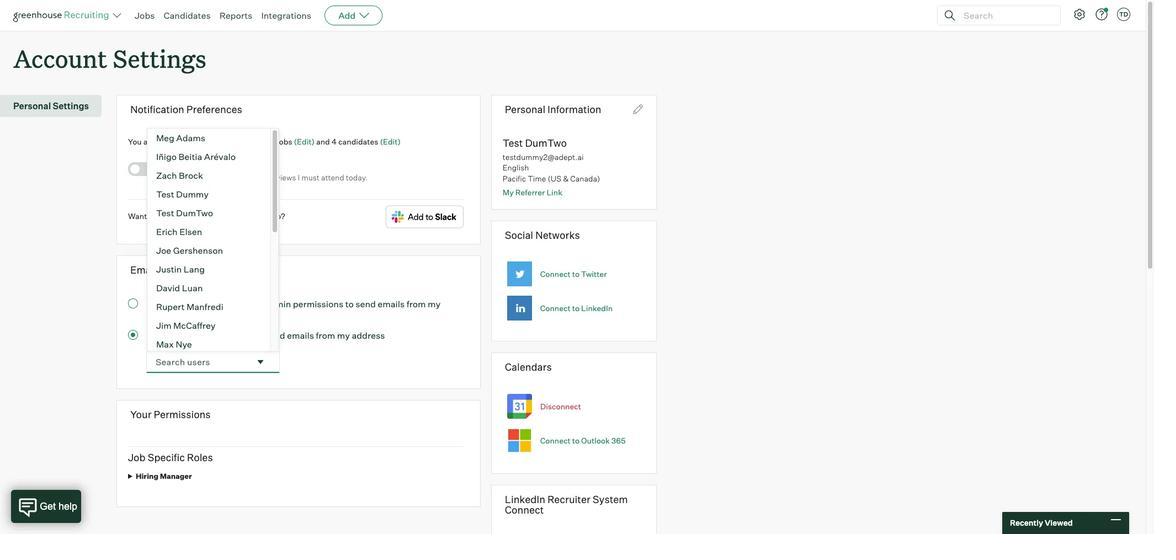 Task type: locate. For each thing, give the bounding box(es) containing it.
allow for allow anyone with job or site admin permissions to send emails from my address
[[147, 298, 170, 309]]

email for receiving
[[192, 137, 211, 146]]

my inside allow anyone with job or site admin permissions to send emails from my address
[[428, 298, 441, 309]]

test dummy option
[[147, 185, 270, 203]]

rupert manfredi option
[[147, 297, 270, 316]]

0 horizontal spatial (edit)
[[294, 137, 315, 146]]

0 vertical spatial permissions
[[158, 264, 215, 276]]

settings for account settings
[[113, 42, 206, 75]]

calendars
[[505, 361, 552, 373]]

disconnect link
[[540, 402, 581, 411]]

personal
[[13, 101, 51, 112], [505, 103, 545, 115]]

list box
[[147, 128, 279, 534]]

personal for personal information
[[505, 103, 545, 115]]

test
[[503, 137, 523, 149], [156, 189, 174, 200], [156, 207, 174, 218]]

email up iñigo beitia arévalo
[[192, 137, 211, 146]]

dumtwo up testdummy2@adept.ai
[[525, 137, 567, 149]]

0 vertical spatial send
[[356, 298, 376, 309]]

max nye
[[156, 339, 192, 350]]

connect to twitter
[[540, 270, 607, 279]]

1 horizontal spatial (edit) link
[[380, 137, 401, 146]]

notification preferences
[[130, 103, 242, 115]]

Search users text field
[[147, 351, 250, 373]]

test dumtwo option
[[147, 203, 270, 222]]

(edit) right candidates
[[380, 137, 401, 146]]

0 vertical spatial notifications
[[213, 137, 258, 146]]

connect down the connect to twitter
[[540, 304, 571, 313]]

1 allow from the top
[[147, 298, 170, 309]]

to
[[149, 212, 156, 221], [572, 270, 580, 279], [345, 298, 354, 309], [572, 304, 580, 313], [255, 330, 263, 341], [572, 436, 580, 445]]

toggle flyout image
[[255, 356, 266, 367]]

of
[[251, 173, 258, 182]]

1 vertical spatial linkedin
[[505, 493, 545, 505]]

to inside allow anyone with job or site admin permissions to send emails from my address
[[345, 298, 354, 309]]

1 horizontal spatial settings
[[113, 42, 206, 75]]

send up toggle flyout image
[[265, 330, 285, 341]]

admin
[[265, 298, 291, 309]]

1 horizontal spatial personal
[[505, 103, 545, 115]]

0 vertical spatial settings
[[113, 42, 206, 75]]

0 horizontal spatial my
[[337, 330, 350, 341]]

1 vertical spatial from
[[316, 330, 335, 341]]

anyone
[[171, 298, 202, 309]]

meg adams option
[[147, 128, 270, 147]]

1 vertical spatial notifications
[[189, 212, 234, 221]]

(edit) link right candidates
[[380, 137, 401, 146]]

2 allow from the top
[[147, 330, 170, 341]]

joe
[[156, 245, 171, 256]]

get
[[158, 212, 170, 221]]

0
[[270, 137, 275, 146]]

365
[[611, 436, 626, 445]]

0 vertical spatial address
[[147, 312, 180, 323]]

td
[[1119, 10, 1128, 18]]

integrations link
[[261, 10, 311, 21]]

emails inside allow anyone with job or site admin permissions to send emails from my address
[[378, 298, 405, 309]]

1 vertical spatial send
[[265, 330, 285, 341]]

dumtwo inside "test dumtwo" option
[[176, 207, 213, 218]]

0 horizontal spatial (edit) link
[[294, 137, 315, 146]]

test inside the test dumtwo testdummy2@adept.ai english pacific time (us & canada) my referrer link
[[503, 137, 523, 149]]

this
[[163, 173, 179, 182]]

1 vertical spatial emails
[[287, 330, 314, 341]]

1 vertical spatial email
[[253, 162, 272, 171]]

rupert
[[156, 301, 185, 312]]

reports link
[[219, 10, 252, 21]]

1 horizontal spatial my
[[428, 298, 441, 309]]

1 horizontal spatial linkedin
[[581, 304, 613, 313]]

2 vertical spatial test
[[156, 207, 174, 218]]

1 vertical spatial permissions
[[154, 408, 211, 420]]

today.
[[346, 173, 368, 182]]

1 vertical spatial allow
[[147, 330, 170, 341]]

linkedin left recruiter
[[505, 493, 545, 505]]

permissions right your
[[154, 408, 211, 420]]

0 horizontal spatial settings
[[53, 101, 89, 112]]

2 (edit) from the left
[[380, 137, 401, 146]]

0 horizontal spatial from
[[316, 330, 335, 341]]

iñigo beitia arévalo
[[156, 151, 236, 162]]

to down the connect to twitter
[[572, 304, 580, 313]]

erich elsen
[[156, 226, 202, 237]]

to left outlook
[[572, 436, 580, 445]]

to left twitter
[[572, 270, 580, 279]]

0 vertical spatial emails
[[378, 298, 405, 309]]

to left get
[[149, 212, 156, 221]]

email for reminder
[[253, 162, 272, 171]]

job specific roles
[[128, 451, 213, 464]]

my referrer link link
[[503, 188, 562, 197]]

connect left recruiter
[[505, 504, 544, 516]]

4
[[332, 137, 337, 146]]

disconnect
[[540, 402, 581, 411]]

notifications up arévalo
[[213, 137, 258, 146]]

manager
[[160, 472, 192, 481]]

0 vertical spatial dumtwo
[[525, 137, 567, 149]]

to right permissions
[[345, 298, 354, 309]]

0 vertical spatial allow
[[147, 298, 170, 309]]

slack
[[248, 212, 267, 221]]

test dumtwo testdummy2@adept.ai english pacific time (us & canada) my referrer link
[[503, 137, 600, 197]]

1 horizontal spatial (edit)
[[380, 137, 401, 146]]

account settings
[[13, 42, 206, 75]]

1 vertical spatial settings
[[53, 101, 89, 112]]

connect left twitter
[[540, 270, 571, 279]]

0 vertical spatial test
[[503, 137, 523, 149]]

0 vertical spatial from
[[407, 298, 426, 309]]

arévalo
[[204, 151, 236, 162]]

0 horizontal spatial linkedin
[[505, 493, 545, 505]]

&
[[563, 174, 569, 183]]

recently
[[1010, 518, 1043, 528]]

1 vertical spatial dumtwo
[[176, 207, 213, 218]]

dumtwo
[[525, 137, 567, 149], [176, 207, 213, 218]]

only
[[171, 330, 189, 341]]

(edit) link left "and"
[[294, 137, 315, 146]]

0 horizontal spatial personal
[[13, 101, 51, 112]]

allow
[[147, 298, 170, 309], [147, 330, 170, 341]]

mccaffrey
[[173, 320, 215, 331]]

connect for connect to twitter
[[540, 270, 571, 279]]

max
[[156, 339, 174, 350]]

connect down disconnect link
[[540, 436, 571, 445]]

linkedin down twitter
[[581, 304, 613, 313]]

people
[[225, 330, 253, 341]]

allow for allow only specific people to send emails from my address
[[147, 330, 170, 341]]

permissions for email permissions
[[158, 264, 215, 276]]

dummy
[[176, 189, 209, 200]]

dumtwo down 'dummy'
[[176, 207, 213, 218]]

test up 'erich'
[[156, 207, 174, 218]]

jim mccaffrey option
[[147, 316, 270, 335]]

send inside allow anyone with job or site admin permissions to send emails from my address
[[356, 298, 376, 309]]

allow down david
[[147, 298, 170, 309]]

(edit) link
[[294, 137, 315, 146], [380, 137, 401, 146]]

1 horizontal spatial emails
[[378, 298, 405, 309]]

site
[[248, 298, 263, 309]]

permissions for your permissions
[[154, 408, 211, 420]]

send right permissions
[[356, 298, 376, 309]]

networks
[[535, 229, 580, 241]]

settings down account
[[53, 101, 89, 112]]

checkmark image
[[133, 165, 141, 173]]

email up of
[[253, 162, 272, 171]]

0 vertical spatial email
[[192, 137, 211, 146]]

pacific
[[503, 174, 526, 183]]

rupert manfredi
[[156, 301, 223, 312]]

1 vertical spatial test
[[156, 189, 174, 200]]

None field
[[147, 351, 279, 373]]

0 vertical spatial my
[[428, 298, 441, 309]]

notifications up erich elsen option
[[189, 212, 234, 221]]

candidates link
[[164, 10, 211, 21]]

0 vertical spatial linkedin
[[581, 304, 613, 313]]

specific
[[191, 330, 223, 341]]

connect for connect to outlook 365
[[540, 436, 571, 445]]

allow left only
[[147, 330, 170, 341]]

0 horizontal spatial address
[[147, 312, 180, 323]]

1 horizontal spatial send
[[356, 298, 376, 309]]

connect
[[540, 270, 571, 279], [540, 304, 571, 313], [540, 436, 571, 445], [505, 504, 544, 516]]

1 horizontal spatial dumtwo
[[525, 137, 567, 149]]

0 horizontal spatial dumtwo
[[176, 207, 213, 218]]

notifications for your
[[189, 212, 234, 221]]

list box containing meg adams
[[147, 128, 279, 534]]

manfredi
[[187, 301, 223, 312]]

allow inside allow anyone with job or site admin permissions to send emails from my address
[[147, 298, 170, 309]]

must
[[301, 173, 319, 182]]

permissions up luan
[[158, 264, 215, 276]]

address inside allow anyone with job or site admin permissions to send emails from my address
[[147, 312, 180, 323]]

connect to linkedin
[[540, 304, 613, 313]]

personal information
[[505, 103, 601, 115]]

2 (edit) link from the left
[[380, 137, 401, 146]]

configure image
[[1073, 8, 1086, 21]]

integrations
[[261, 10, 311, 21]]

account
[[13, 42, 107, 75]]

1 horizontal spatial address
[[352, 330, 385, 341]]

email down interview
[[181, 173, 200, 182]]

test up english
[[503, 137, 523, 149]]

settings down jobs link
[[113, 42, 206, 75]]

brock
[[179, 170, 203, 181]]

1 vertical spatial address
[[352, 330, 385, 341]]

dumtwo inside the test dumtwo testdummy2@adept.ai english pacific time (us & canada) my referrer link
[[525, 137, 567, 149]]

adams
[[176, 132, 205, 143]]

connect for connect to linkedin
[[540, 304, 571, 313]]

(edit)
[[294, 137, 315, 146], [380, 137, 401, 146]]

jim mccaffrey
[[156, 320, 215, 331]]

send
[[356, 298, 376, 309], [265, 330, 285, 341]]

lang
[[184, 264, 205, 275]]

job
[[128, 451, 146, 464]]

1 horizontal spatial from
[[407, 298, 426, 309]]

notification
[[130, 103, 184, 115]]

emails
[[378, 298, 405, 309], [287, 330, 314, 341]]

test down this
[[156, 189, 174, 200]]

email
[[192, 137, 211, 146], [253, 162, 272, 171], [181, 173, 200, 182]]

(edit) left "and"
[[294, 137, 315, 146]]



Task type: describe. For each thing, give the bounding box(es) containing it.
your permissions
[[130, 408, 211, 420]]

connect to outlook 365 link
[[540, 436, 626, 445]]

with
[[203, 298, 221, 309]]

Search text field
[[961, 7, 1050, 23]]

reminder
[[218, 162, 251, 171]]

joe gershenson
[[156, 245, 223, 256]]

connect to twitter link
[[540, 270, 607, 279]]

iñigo beitia arévalo option
[[147, 147, 270, 166]]

to for connect to twitter
[[572, 270, 580, 279]]

email
[[130, 264, 156, 276]]

linkedin recruiter system connect
[[505, 493, 628, 516]]

erich elsen option
[[147, 222, 270, 241]]

test dumtwo
[[156, 207, 213, 218]]

or
[[238, 298, 246, 309]]

daily interview reminder email this email contains a list of interviews i must attend today.
[[163, 162, 368, 182]]

receiving
[[157, 137, 190, 146]]

social networks
[[505, 229, 580, 241]]

contains
[[201, 173, 232, 182]]

add
[[338, 10, 356, 21]]

roles
[[187, 451, 213, 464]]

notifications for email
[[213, 137, 258, 146]]

email permissions
[[130, 264, 215, 276]]

edit image
[[633, 104, 643, 114]]

justin
[[156, 264, 182, 275]]

meg
[[156, 132, 174, 143]]

want to get your notifications via slack too?
[[128, 212, 285, 221]]

zach brock option
[[147, 166, 270, 185]]

max nye option
[[147, 335, 270, 354]]

greenhouse recruiting image
[[13, 9, 113, 22]]

0 horizontal spatial send
[[265, 330, 285, 341]]

testdummy2@adept.ai
[[503, 152, 584, 162]]

test for test dumtwo
[[156, 207, 174, 218]]

candidates
[[164, 10, 211, 21]]

permissions
[[293, 298, 343, 309]]

td button
[[1115, 6, 1133, 23]]

interview
[[183, 162, 217, 171]]

erich
[[156, 226, 178, 237]]

linkedin inside linkedin recruiter system connect
[[505, 493, 545, 505]]

link
[[547, 188, 562, 197]]

test for test dumtwo testdummy2@adept.ai english pacific time (us & canada) my referrer link
[[503, 137, 523, 149]]

1 (edit) from the left
[[294, 137, 315, 146]]

iñigo
[[156, 151, 177, 162]]

allow only specific people to send emails from my address
[[147, 330, 385, 341]]

jim
[[156, 320, 171, 331]]

english
[[503, 163, 529, 172]]

dumtwo for test dumtwo testdummy2@adept.ai english pacific time (us & canada) my referrer link
[[525, 137, 567, 149]]

david luan option
[[147, 278, 270, 297]]

test dummy
[[156, 189, 209, 200]]

my
[[503, 188, 514, 197]]

meg adams
[[156, 132, 205, 143]]

to for want to get your notifications via slack too?
[[149, 212, 156, 221]]

are
[[143, 137, 155, 146]]

to right people at the left bottom
[[255, 330, 263, 341]]

list
[[239, 173, 250, 182]]

dumtwo for test dumtwo
[[176, 207, 213, 218]]

via
[[235, 212, 246, 221]]

to for connect to linkedin
[[572, 304, 580, 313]]

referrer
[[515, 188, 545, 197]]

btn add to slack image
[[386, 206, 464, 229]]

reports
[[219, 10, 252, 21]]

add button
[[325, 6, 383, 25]]

hiring
[[136, 472, 158, 481]]

2 vertical spatial email
[[181, 173, 200, 182]]

system
[[593, 493, 628, 505]]

social
[[505, 229, 533, 241]]

connect to outlook 365
[[540, 436, 626, 445]]

btn-add-to-slack link
[[386, 206, 464, 230]]

connect to linkedin link
[[540, 304, 613, 313]]

(us
[[548, 174, 561, 183]]

recruiter
[[547, 493, 590, 505]]

information
[[548, 103, 601, 115]]

joe gershenson option
[[147, 241, 270, 260]]

connect inside linkedin recruiter system connect
[[505, 504, 544, 516]]

personal for personal settings
[[13, 101, 51, 112]]

your
[[130, 408, 152, 420]]

settings for personal settings
[[53, 101, 89, 112]]

daily
[[163, 162, 182, 171]]

interviews
[[260, 173, 296, 182]]

0 horizontal spatial emails
[[287, 330, 314, 341]]

recently viewed
[[1010, 518, 1073, 528]]

twitter
[[581, 270, 607, 279]]

attend
[[321, 173, 344, 182]]

test for test dummy
[[156, 189, 174, 200]]

candidates
[[338, 137, 378, 146]]

hiring manager
[[136, 472, 192, 481]]

1 vertical spatial my
[[337, 330, 350, 341]]

from inside allow anyone with job or site admin permissions to send emails from my address
[[407, 298, 426, 309]]

justin lang option
[[147, 260, 270, 278]]

zach
[[156, 170, 177, 181]]

zach brock
[[156, 170, 203, 181]]

your
[[171, 212, 187, 221]]

1 (edit) link from the left
[[294, 137, 315, 146]]

to for connect to outlook 365
[[572, 436, 580, 445]]

edit link
[[633, 104, 643, 117]]

elsen
[[179, 226, 202, 237]]

nye
[[176, 339, 192, 350]]

luan
[[182, 282, 203, 293]]

allow anyone with job or site admin permissions to send emails from my address
[[147, 298, 441, 323]]

outlook
[[581, 436, 610, 445]]

time
[[528, 174, 546, 183]]

canada)
[[570, 174, 600, 183]]

too?
[[269, 212, 285, 221]]

preferences
[[186, 103, 242, 115]]



Task type: vqa. For each thing, say whether or not it's contained in the screenshot.
first STATUS from the left
no



